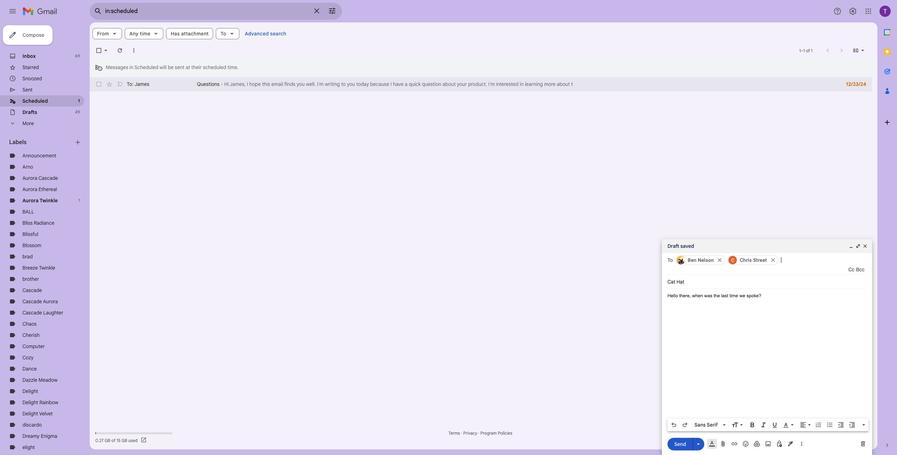 Task type: describe. For each thing, give the bounding box(es) containing it.
0.27
[[95, 438, 104, 443]]

chaos
[[22, 321, 37, 327]]

settings image
[[849, 7, 858, 15]]

twinkle for breeze twinkle
[[39, 265, 55, 271]]

sent link
[[22, 87, 33, 93]]

blossom
[[22, 242, 41, 249]]

rainbow
[[39, 399, 58, 406]]

questions
[[197, 81, 220, 87]]

discardo
[[22, 422, 42, 428]]

details
[[853, 438, 866, 443]]

starred link
[[22, 64, 39, 70]]

delight for delight link
[[22, 388, 38, 394]]

insert emoji ‪(⌘⇧2)‬ image
[[743, 440, 750, 447]]

main content containing from
[[90, 22, 878, 449]]

draft saved dialog
[[662, 239, 873, 455]]

breeze
[[22, 265, 38, 271]]

announcement link
[[22, 153, 56, 159]]

follow link to manage storage image
[[141, 437, 148, 444]]

dazzle meadow
[[22, 377, 58, 383]]

sans
[[695, 422, 706, 428]]

well.
[[306, 81, 316, 87]]

radiance
[[34, 220, 54, 226]]

t
[[571, 81, 573, 87]]

inbox
[[22, 53, 36, 59]]

have
[[393, 81, 404, 87]]

to
[[341, 81, 346, 87]]

cozy link
[[22, 354, 34, 361]]

quick
[[409, 81, 421, 87]]

cascade link
[[22, 287, 42, 293]]

aurora ethereal link
[[22, 186, 57, 192]]

product.
[[468, 81, 487, 87]]

1 horizontal spatial of
[[806, 48, 810, 53]]

2 · from the left
[[479, 431, 480, 436]]

2 about from the left
[[557, 81, 570, 87]]

chris street
[[740, 257, 767, 263]]

1 gb from the left
[[105, 438, 110, 443]]

delight for delight rainbow
[[22, 399, 38, 406]]

elight
[[22, 444, 35, 451]]

bulleted list ‪(⌘⇧8)‬ image
[[827, 421, 834, 428]]

dance link
[[22, 366, 37, 372]]

delight rainbow link
[[22, 399, 58, 406]]

aurora twinkle
[[22, 197, 58, 204]]

privacy link
[[464, 431, 477, 436]]

indent less ‪(⌘[)‬ image
[[838, 421, 845, 428]]

more
[[544, 81, 556, 87]]

italic ‪(⌘i)‬ image
[[760, 421, 767, 428]]

clear search image
[[310, 4, 324, 18]]

more send options image
[[695, 441, 702, 448]]

brad
[[22, 253, 33, 260]]

chaos link
[[22, 321, 37, 327]]

numbered list ‪(⌘⇧7)‬ image
[[815, 421, 823, 428]]

arno link
[[22, 164, 33, 170]]

aurora for aurora twinkle
[[22, 197, 39, 204]]

blossom link
[[22, 242, 41, 249]]

because
[[370, 81, 389, 87]]

this
[[262, 81, 270, 87]]

inbox link
[[22, 53, 36, 59]]

days
[[849, 431, 858, 436]]

more formatting options image
[[861, 421, 868, 428]]

close image
[[863, 243, 868, 249]]

saved
[[681, 243, 695, 249]]

james,
[[230, 81, 246, 87]]

a
[[405, 81, 408, 87]]

aurora for aurora cascade
[[22, 175, 37, 181]]

69
[[75, 53, 80, 59]]

formatting options toolbar
[[668, 419, 869, 431]]

-
[[221, 81, 223, 87]]

questions - hi james, i hope this email finds you well. i'm writing to you today because i have a quick question about your product. i'm interested in learning more about t
[[197, 81, 573, 87]]

of inside footer
[[112, 438, 115, 443]]

0.27 gb of 15 gb used
[[95, 438, 138, 443]]

2 i'm from the left
[[489, 81, 495, 87]]

computer link
[[22, 343, 45, 350]]

ago
[[859, 431, 866, 436]]

search field list box
[[675, 254, 867, 266]]

cozy
[[22, 354, 34, 361]]

Search mail text field
[[105, 8, 309, 15]]

writing
[[325, 81, 340, 87]]

ben
[[688, 257, 697, 263]]

time inside message body text field
[[730, 293, 739, 298]]

brother
[[22, 276, 39, 282]]

1 about from the left
[[443, 81, 456, 87]]

advanced search button
[[242, 27, 289, 40]]

labels heading
[[9, 139, 74, 146]]

aurora ethereal
[[22, 186, 57, 192]]

blissful link
[[22, 231, 38, 237]]

drafts link
[[22, 109, 37, 115]]

1 i from the left
[[247, 81, 248, 87]]

bliss radiance
[[22, 220, 54, 226]]

insert signature image
[[787, 440, 794, 447]]

1 · from the left
[[461, 431, 462, 436]]

indent more ‪(⌘])‬ image
[[849, 421, 856, 428]]

to link
[[668, 257, 673, 263]]

delight velvet link
[[22, 411, 53, 417]]

redo ‪(⌘y)‬ image
[[682, 421, 689, 428]]

cascade for the cascade link
[[22, 287, 42, 293]]

program
[[481, 431, 497, 436]]

bcc
[[857, 266, 865, 273]]

gmail image
[[22, 4, 61, 18]]

press delete to remove this chip element for nelson
[[717, 257, 723, 263]]

be
[[168, 64, 174, 70]]

2 you from the left
[[347, 81, 355, 87]]

dance
[[22, 366, 37, 372]]

1 i'm from the left
[[317, 81, 324, 87]]

discard draft ‪(⌘⇧d)‬ image
[[860, 440, 867, 447]]

advanced
[[245, 31, 269, 37]]

details link
[[853, 438, 866, 443]]

0 horizontal spatial in
[[130, 64, 133, 70]]

cascade laughter
[[22, 310, 63, 316]]

has attachment button
[[166, 28, 213, 39]]



Task type: locate. For each thing, give the bounding box(es) containing it.
last account activity: 2 days ago details
[[803, 431, 866, 443]]

1 vertical spatial of
[[112, 438, 115, 443]]

of right –
[[806, 48, 810, 53]]

has
[[171, 31, 180, 37]]

messages in scheduled will be sent at their scheduled time.
[[106, 64, 239, 70]]

0 horizontal spatial ·
[[461, 431, 462, 436]]

last
[[722, 293, 729, 298]]

tab list
[[878, 22, 898, 430]]

0 horizontal spatial to
[[221, 31, 226, 37]]

press delete to remove this chip image right street
[[770, 257, 776, 263]]

i'm
[[317, 81, 324, 87], [489, 81, 495, 87]]

press delete to remove this chip image right nelson on the bottom right of page
[[717, 257, 723, 263]]

search mail image
[[92, 5, 104, 18]]

0 horizontal spatial press delete to remove this chip element
[[717, 257, 723, 263]]

time right "any"
[[140, 31, 150, 37]]

2 delight from the top
[[22, 399, 38, 406]]

1 press delete to remove this chip image from the left
[[717, 257, 723, 263]]

aurora cascade link
[[22, 175, 58, 181]]

dreamy enigma link
[[22, 433, 57, 439]]

street
[[754, 257, 767, 263]]

advanced search options image
[[325, 4, 339, 18]]

of left 15
[[112, 438, 115, 443]]

footer containing terms
[[90, 430, 872, 444]]

none text field inside 'draft saved' dialog
[[781, 254, 867, 266]]

advanced search
[[245, 31, 286, 37]]

dreamy enigma
[[22, 433, 57, 439]]

you right to
[[347, 81, 355, 87]]

learning
[[525, 81, 543, 87]]

2 vertical spatial delight
[[22, 411, 38, 417]]

more options image
[[800, 440, 804, 447]]

press delete to remove this chip element right nelson on the bottom right of page
[[717, 257, 723, 263]]

1 horizontal spatial you
[[347, 81, 355, 87]]

more button
[[0, 118, 84, 129]]

support image
[[834, 7, 842, 15]]

delight down delight link
[[22, 399, 38, 406]]

0 vertical spatial in
[[130, 64, 133, 70]]

0 horizontal spatial of
[[112, 438, 115, 443]]

aurora up aurora twinkle
[[22, 186, 37, 192]]

terms
[[449, 431, 460, 436]]

arno
[[22, 164, 33, 170]]

scheduled inside main content
[[135, 64, 158, 70]]

0 horizontal spatial you
[[297, 81, 305, 87]]

1 horizontal spatial to
[[668, 257, 673, 263]]

starred
[[22, 64, 39, 70]]

1 delight from the top
[[22, 388, 38, 394]]

bold ‪(⌘b)‬ image
[[749, 421, 756, 428]]

time inside popup button
[[140, 31, 150, 37]]

0 vertical spatial of
[[806, 48, 810, 53]]

cascade up chaos
[[22, 310, 42, 316]]

0 horizontal spatial press delete to remove this chip image
[[717, 257, 723, 263]]

more image
[[130, 47, 137, 54]]

to inside 'draft saved' dialog
[[668, 257, 673, 263]]

cc bcc
[[849, 266, 865, 273]]

interested
[[496, 81, 519, 87]]

cascade for cascade aurora
[[22, 298, 42, 305]]

0 vertical spatial twinkle
[[40, 197, 58, 204]]

you
[[297, 81, 305, 87], [347, 81, 355, 87]]

cascade aurora link
[[22, 298, 58, 305]]

main content
[[90, 22, 878, 449]]

0 horizontal spatial about
[[443, 81, 456, 87]]

to down search mail text box
[[221, 31, 226, 37]]

1 vertical spatial in
[[520, 81, 524, 87]]

1 horizontal spatial gb
[[121, 438, 127, 443]]

cherish link
[[22, 332, 40, 338]]

1 – 1 of 1
[[800, 48, 813, 53]]

email
[[272, 81, 283, 87]]

1 horizontal spatial press delete to remove this chip element
[[770, 257, 776, 263]]

more
[[22, 120, 34, 127]]

about left the 'your'
[[443, 81, 456, 87]]

0 horizontal spatial i'm
[[317, 81, 324, 87]]

2 gb from the left
[[121, 438, 127, 443]]

twinkle
[[40, 197, 58, 204], [39, 265, 55, 271]]

None search field
[[90, 3, 342, 20]]

toggle confidential mode image
[[776, 440, 783, 447]]

last
[[803, 431, 812, 436]]

1 vertical spatial to
[[668, 257, 673, 263]]

scheduled
[[203, 64, 226, 70]]

sans serif
[[695, 422, 718, 428]]

i'm right well.
[[317, 81, 324, 87]]

scheduled left will
[[135, 64, 158, 70]]

1 vertical spatial twinkle
[[39, 265, 55, 271]]

chris
[[740, 257, 752, 263]]

· right "terms"
[[461, 431, 462, 436]]

1 horizontal spatial i
[[391, 81, 392, 87]]

underline ‪(⌘u)‬ image
[[772, 422, 779, 429]]

the
[[714, 293, 720, 298]]

about
[[443, 81, 456, 87], [557, 81, 570, 87]]

in inside row
[[520, 81, 524, 87]]

1 horizontal spatial scheduled
[[135, 64, 158, 70]]

brad link
[[22, 253, 33, 260]]

gb right 0.27
[[105, 438, 110, 443]]

any time button
[[125, 28, 163, 39]]

twinkle for aurora twinkle
[[40, 197, 58, 204]]

james
[[135, 81, 149, 87]]

2 press delete to remove this chip image from the left
[[770, 257, 776, 263]]

1 press delete to remove this chip element from the left
[[717, 257, 723, 263]]

Message Body text field
[[668, 292, 867, 424]]

3 delight from the top
[[22, 411, 38, 417]]

ethereal
[[39, 186, 57, 192]]

attach files image
[[720, 440, 727, 447]]

None checkbox
[[95, 47, 102, 54], [95, 81, 102, 88], [95, 47, 102, 54], [95, 81, 102, 88]]

insert photo image
[[765, 440, 772, 447]]

i left have
[[391, 81, 392, 87]]

blissful
[[22, 231, 38, 237]]

toggle split pane mode image
[[853, 47, 860, 54]]

aurora up "ball" link
[[22, 197, 39, 204]]

undo ‪(⌘z)‬ image
[[671, 421, 678, 428]]

account
[[813, 431, 828, 436]]

i'm right product. at right top
[[489, 81, 495, 87]]

0 horizontal spatial time
[[140, 31, 150, 37]]

12/23/24
[[847, 81, 867, 87]]

serif
[[707, 422, 718, 428]]

i left hope
[[247, 81, 248, 87]]

will
[[160, 64, 167, 70]]

at
[[186, 64, 190, 70]]

scheduled up the drafts link
[[22, 98, 48, 104]]

· right privacy link
[[479, 431, 480, 436]]

main menu image
[[8, 7, 17, 15]]

1 horizontal spatial about
[[557, 81, 570, 87]]

activity:
[[829, 431, 844, 436]]

draft saved
[[668, 243, 695, 249]]

aurora twinkle link
[[22, 197, 58, 204]]

hi
[[224, 81, 229, 87]]

time left the we
[[730, 293, 739, 298]]

bliss radiance link
[[22, 220, 54, 226]]

twinkle down ethereal
[[40, 197, 58, 204]]

1 horizontal spatial i'm
[[489, 81, 495, 87]]

hope
[[249, 81, 261, 87]]

bcc link
[[857, 266, 865, 273]]

Subject field
[[668, 278, 867, 285]]

press delete to remove this chip image for ben nelson
[[717, 257, 723, 263]]

minimize image
[[849, 243, 854, 249]]

row
[[90, 77, 872, 91]]

insert link ‪(⌘k)‬ image
[[731, 440, 738, 447]]

delight velvet
[[22, 411, 53, 417]]

brother link
[[22, 276, 39, 282]]

press delete to remove this chip image for chris street
[[770, 257, 776, 263]]

to down draft
[[668, 257, 673, 263]]

to:
[[127, 81, 133, 87]]

terms · privacy · program policies
[[449, 431, 513, 436]]

cascade for cascade laughter
[[22, 310, 42, 316]]

from button
[[93, 28, 122, 39]]

labels navigation
[[0, 22, 90, 455]]

ball link
[[22, 209, 34, 215]]

dreamy
[[22, 433, 40, 439]]

press delete to remove this chip element for street
[[770, 257, 776, 263]]

press delete to remove this chip image
[[717, 257, 723, 263], [770, 257, 776, 263]]

there,
[[680, 293, 691, 298]]

cascade aurora
[[22, 298, 58, 305]]

in right messages
[[130, 64, 133, 70]]

1 horizontal spatial ·
[[479, 431, 480, 436]]

0 vertical spatial time
[[140, 31, 150, 37]]

1 vertical spatial scheduled
[[22, 98, 48, 104]]

pop out image
[[856, 243, 861, 249]]

1 horizontal spatial time
[[730, 293, 739, 298]]

0 vertical spatial delight
[[22, 388, 38, 394]]

sans serif option
[[693, 421, 722, 428]]

1 horizontal spatial in
[[520, 81, 524, 87]]

insert files using drive image
[[754, 440, 761, 447]]

program policies link
[[481, 431, 513, 436]]

2 i from the left
[[391, 81, 392, 87]]

delight up discardo
[[22, 411, 38, 417]]

their
[[191, 64, 202, 70]]

cc
[[849, 266, 855, 273]]

meadow
[[39, 377, 58, 383]]

aurora up laughter
[[43, 298, 58, 305]]

send
[[675, 441, 686, 447]]

press delete to remove this chip element
[[717, 257, 723, 263], [770, 257, 776, 263]]

None text field
[[781, 254, 867, 266]]

to: james
[[127, 81, 149, 87]]

1 vertical spatial time
[[730, 293, 739, 298]]

aurora
[[22, 175, 37, 181], [22, 186, 37, 192], [22, 197, 39, 204], [43, 298, 58, 305]]

scheduled inside labels navigation
[[22, 98, 48, 104]]

1 vertical spatial delight
[[22, 399, 38, 406]]

gb right 15
[[121, 438, 127, 443]]

attachment
[[181, 31, 209, 37]]

0 vertical spatial to
[[221, 31, 226, 37]]

aurora down arno
[[22, 175, 37, 181]]

announcement
[[22, 153, 56, 159]]

0 vertical spatial scheduled
[[135, 64, 158, 70]]

terms link
[[449, 431, 460, 436]]

0 horizontal spatial scheduled
[[22, 98, 48, 104]]

2 press delete to remove this chip element from the left
[[770, 257, 776, 263]]

ball
[[22, 209, 34, 215]]

delight
[[22, 388, 38, 394], [22, 399, 38, 406], [22, 411, 38, 417]]

delight link
[[22, 388, 38, 394]]

cascade up ethereal
[[38, 175, 58, 181]]

aurora for aurora ethereal
[[22, 186, 37, 192]]

press delete to remove this chip element right street
[[770, 257, 776, 263]]

0 horizontal spatial i
[[247, 81, 248, 87]]

sent
[[175, 64, 184, 70]]

footer
[[90, 430, 872, 444]]

delight for delight velvet
[[22, 411, 38, 417]]

delight down the dazzle
[[22, 388, 38, 394]]

we
[[740, 293, 746, 298]]

policies
[[498, 431, 513, 436]]

drafts
[[22, 109, 37, 115]]

you left well.
[[297, 81, 305, 87]]

cascade down the cascade link
[[22, 298, 42, 305]]

dazzle meadow link
[[22, 377, 58, 383]]

snoozed
[[22, 75, 42, 82]]

0 horizontal spatial gb
[[105, 438, 110, 443]]

cascade down brother link
[[22, 287, 42, 293]]

bliss
[[22, 220, 33, 226]]

delight rainbow
[[22, 399, 58, 406]]

snoozed link
[[22, 75, 42, 82]]

1 horizontal spatial press delete to remove this chip image
[[770, 257, 776, 263]]

1 you from the left
[[297, 81, 305, 87]]

from
[[97, 31, 109, 37]]

15
[[117, 438, 121, 443]]

row containing to:
[[90, 77, 872, 91]]

to inside dropdown button
[[221, 31, 226, 37]]

refresh image
[[116, 47, 123, 54]]

velvet
[[39, 411, 53, 417]]

in left learning
[[520, 81, 524, 87]]

about left t
[[557, 81, 570, 87]]

twinkle right breeze
[[39, 265, 55, 271]]

search
[[270, 31, 286, 37]]

labels
[[9, 139, 27, 146]]

sent
[[22, 87, 33, 93]]



Task type: vqa. For each thing, say whether or not it's contained in the screenshot.
hide
no



